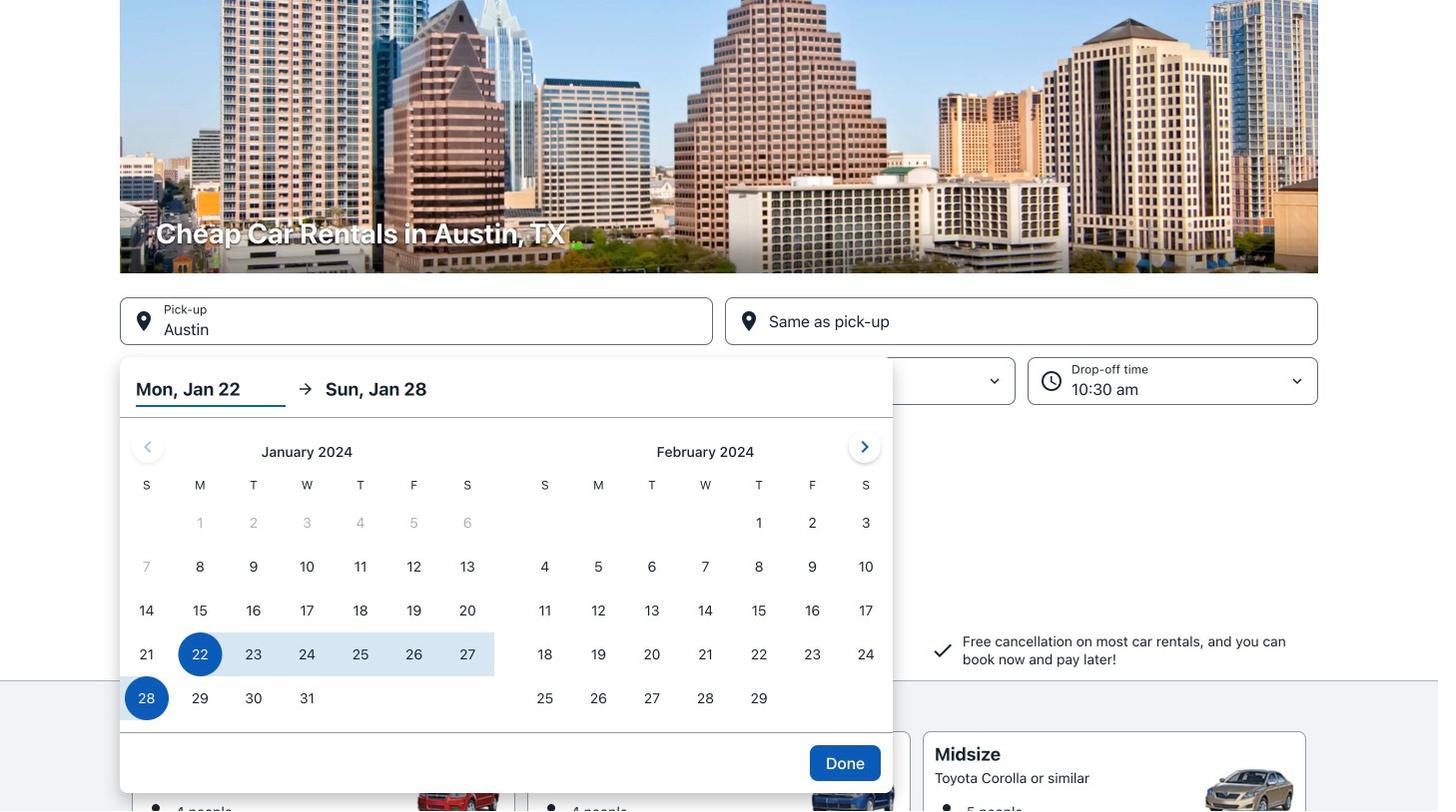 Task type: describe. For each thing, give the bounding box(es) containing it.
3 small image from the left
[[935, 801, 959, 812]]

breadcrumbs region
[[0, 0, 1438, 794]]

next month image
[[853, 435, 877, 459]]

1 small image from the left
[[144, 801, 168, 812]]

ford focus image
[[809, 770, 899, 812]]



Task type: locate. For each thing, give the bounding box(es) containing it.
chevrolet spark image
[[413, 770, 503, 812]]

small image
[[144, 801, 168, 812], [539, 801, 563, 812], [935, 801, 959, 812]]

1 horizontal spatial small image
[[539, 801, 563, 812]]

2 small image from the left
[[539, 801, 563, 812]]

2 horizontal spatial small image
[[935, 801, 959, 812]]

0 horizontal spatial small image
[[144, 801, 168, 812]]

previous month image
[[136, 435, 160, 459]]

toyota corolla image
[[1204, 770, 1294, 812]]



Task type: vqa. For each thing, say whether or not it's contained in the screenshot.
8.0 out of 10 with 4 reviews ELEMENT
no



